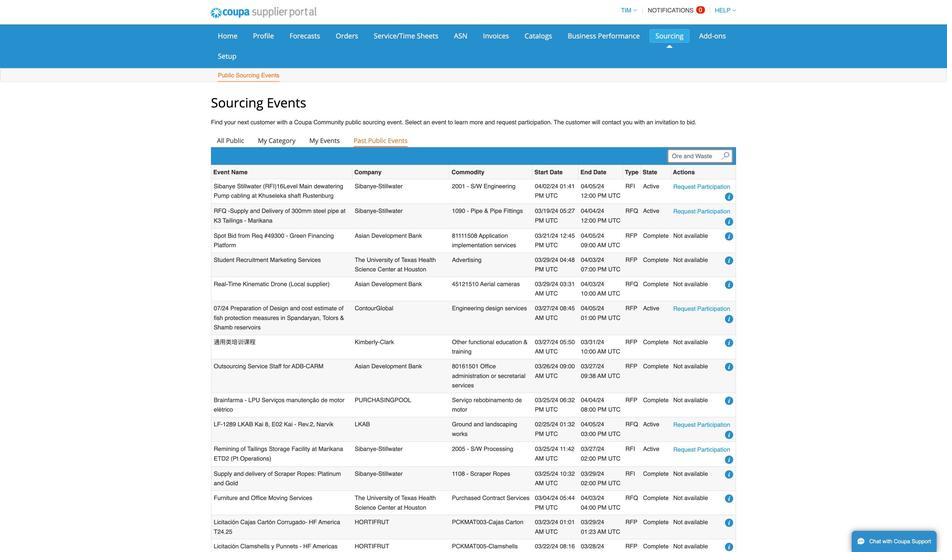 Task type: locate. For each thing, give the bounding box(es) containing it.
navigation
[[617, 1, 736, 19]]

tab list
[[211, 134, 736, 147]]

Search text field
[[668, 150, 732, 163]]



Task type: describe. For each thing, give the bounding box(es) containing it.
search image
[[721, 152, 729, 160]]

coupa supplier portal image
[[204, 1, 323, 24]]



Task type: vqa. For each thing, say whether or not it's contained in the screenshot.
tab list
yes



